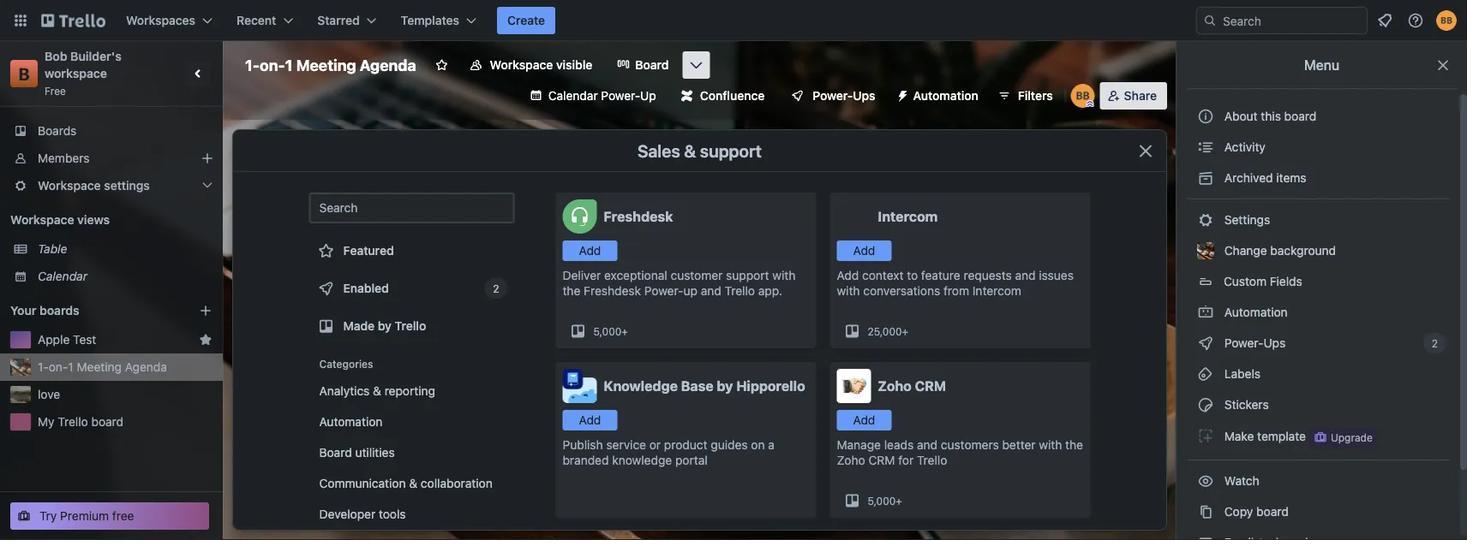 Task type: describe. For each thing, give the bounding box(es) containing it.
starred button
[[307, 7, 387, 34]]

filters button
[[992, 82, 1058, 110]]

board link
[[606, 51, 679, 79]]

2 vertical spatial board
[[1257, 505, 1289, 519]]

labels link
[[1187, 361, 1450, 388]]

knowledge
[[604, 378, 678, 395]]

open information menu image
[[1407, 12, 1425, 29]]

with inside add context to feature requests and issues with conversations from intercom
[[837, 284, 860, 298]]

calendar power-up
[[548, 89, 656, 103]]

workspace for workspace settings
[[38, 179, 101, 193]]

visible
[[556, 58, 593, 72]]

try premium free
[[39, 510, 134, 524]]

table
[[38, 242, 67, 256]]

0 vertical spatial automation link
[[1187, 299, 1450, 327]]

portal
[[675, 454, 708, 468]]

knowledge base by hipporello
[[604, 378, 805, 395]]

power- inside power-ups 'button'
[[813, 89, 853, 103]]

about this board
[[1225, 109, 1317, 123]]

custom
[[1224, 275, 1267, 289]]

primary element
[[0, 0, 1467, 41]]

deliver
[[563, 269, 601, 283]]

featured
[[343, 244, 394, 258]]

1-on-1 meeting agenda inside text box
[[245, 56, 416, 74]]

items
[[1277, 171, 1307, 185]]

analytics
[[319, 384, 370, 399]]

workspace for workspace views
[[10, 213, 74, 227]]

sm image inside automation button
[[889, 82, 913, 106]]

+ for zoho crm
[[896, 495, 902, 507]]

analytics & reporting link
[[309, 378, 515, 405]]

for
[[899, 454, 914, 468]]

sm image for automation
[[1197, 304, 1215, 321]]

star or unstar board image
[[435, 58, 449, 72]]

apple test link
[[38, 332, 192, 349]]

my trello board
[[38, 415, 124, 429]]

1 horizontal spatial ups
[[1264, 336, 1286, 351]]

workspace views
[[10, 213, 110, 227]]

branded
[[563, 454, 609, 468]]

menu
[[1304, 57, 1340, 73]]

hipporello
[[737, 378, 805, 395]]

publish service or product guides on a branded knowledge portal
[[563, 438, 775, 468]]

settings link
[[1187, 207, 1450, 234]]

zoho crm
[[878, 378, 946, 395]]

try
[[39, 510, 57, 524]]

make template
[[1221, 430, 1306, 444]]

table link
[[38, 241, 213, 258]]

copy board link
[[1187, 499, 1450, 526]]

Search field
[[1217, 8, 1367, 33]]

sm image for archived items
[[1197, 170, 1215, 187]]

5,000 for zoho crm
[[868, 495, 896, 507]]

workspace for workspace visible
[[490, 58, 553, 72]]

+ for freshdesk
[[622, 326, 628, 338]]

enabled
[[343, 282, 389, 296]]

trello inside manage leads and customers better with the zoho crm for trello
[[917, 454, 947, 468]]

1- inside text box
[[245, 56, 260, 74]]

app.
[[758, 284, 783, 298]]

sm image for power-ups
[[1197, 335, 1215, 352]]

bob builder's workspace free
[[45, 49, 125, 97]]

add for freshdesk
[[579, 244, 601, 258]]

power-ups button
[[779, 82, 886, 110]]

workspace settings button
[[0, 172, 223, 200]]

0 horizontal spatial intercom
[[878, 209, 938, 225]]

members
[[38, 151, 90, 165]]

board for board utilities
[[319, 446, 352, 460]]

+ for intercom
[[902, 326, 909, 338]]

manage
[[837, 438, 881, 453]]

bob
[[45, 49, 67, 63]]

about
[[1225, 109, 1258, 123]]

1 inside text box
[[285, 56, 293, 74]]

0 horizontal spatial automation link
[[309, 409, 515, 436]]

recent
[[237, 13, 276, 27]]

customer
[[671, 269, 723, 283]]

0 vertical spatial bob builder (bobbuilder40) image
[[1437, 10, 1457, 31]]

board for board
[[635, 58, 669, 72]]

to
[[907, 269, 918, 283]]

calendar for calendar
[[38, 270, 87, 284]]

create
[[507, 13, 545, 27]]

share button
[[1100, 82, 1167, 110]]

your
[[10, 304, 36, 318]]

2 for enabled
[[493, 283, 499, 295]]

workspaces button
[[116, 7, 223, 34]]

b
[[18, 63, 30, 84]]

add button for zoho crm
[[837, 411, 892, 431]]

workspace
[[45, 66, 107, 81]]

manage leads and customers better with the zoho crm for trello
[[837, 438, 1083, 468]]

knowledge
[[612, 454, 672, 468]]

on- inside 1-on-1 meeting agenda text box
[[260, 56, 285, 74]]

stickers link
[[1187, 392, 1450, 419]]

categories
[[319, 358, 373, 370]]

5,000 + for zoho crm
[[868, 495, 902, 507]]

power- inside calendar power-up link
[[601, 89, 640, 103]]

sm image for make template
[[1197, 428, 1215, 445]]

sm image for activity
[[1197, 139, 1215, 156]]

communication
[[319, 477, 406, 491]]

2 horizontal spatial automation
[[1221, 306, 1288, 320]]

labels
[[1221, 367, 1261, 381]]

25,000 +
[[868, 326, 909, 338]]

and inside add context to feature requests and issues with conversations from intercom
[[1015, 269, 1036, 283]]

power-ups inside 'button'
[[813, 89, 876, 103]]

apple
[[38, 333, 70, 347]]

the inside manage leads and customers better with the zoho crm for trello
[[1066, 438, 1083, 453]]

1-on-1 meeting agenda link
[[38, 359, 213, 376]]

activity link
[[1187, 134, 1450, 161]]

made
[[343, 319, 375, 333]]

builder's
[[70, 49, 122, 63]]

agenda inside text box
[[360, 56, 416, 74]]

and inside deliver exceptional customer support with the freshdesk power-up and trello app.
[[701, 284, 722, 298]]

this member is an admin of this board. image
[[1087, 100, 1094, 108]]

a
[[768, 438, 775, 453]]

archived items
[[1221, 171, 1307, 185]]

requests
[[964, 269, 1012, 283]]

1 vertical spatial 1
[[68, 360, 73, 375]]

create button
[[497, 7, 556, 34]]

add button for knowledge base by hipporello
[[563, 411, 618, 431]]

issues
[[1039, 269, 1074, 283]]

this
[[1261, 109, 1281, 123]]

support inside deliver exceptional customer support with the freshdesk power-up and trello app.
[[726, 269, 769, 283]]

1 horizontal spatial zoho
[[878, 378, 912, 395]]

search image
[[1203, 14, 1217, 27]]

add inside add context to feature requests and issues with conversations from intercom
[[837, 269, 859, 283]]

reporting
[[385, 384, 435, 399]]

try premium free button
[[10, 503, 209, 531]]

1 vertical spatial agenda
[[125, 360, 167, 375]]

upgrade button
[[1311, 428, 1376, 448]]

deliver exceptional customer support with the freshdesk power-up and trello app.
[[563, 269, 796, 298]]



Task type: vqa. For each thing, say whether or not it's contained in the screenshot.
Filter by name text field
no



Task type: locate. For each thing, give the bounding box(es) containing it.
1 vertical spatial 5,000 +
[[868, 495, 902, 507]]

0 horizontal spatial 1
[[68, 360, 73, 375]]

customers
[[941, 438, 999, 453]]

& right analytics
[[373, 384, 381, 399]]

customize views image
[[688, 57, 705, 74]]

ups inside 'button'
[[853, 89, 876, 103]]

2 horizontal spatial with
[[1039, 438, 1062, 453]]

1-on-1 meeting agenda down "apple test" link
[[38, 360, 167, 375]]

2 vertical spatial and
[[917, 438, 938, 453]]

calendar down the 'visible'
[[548, 89, 598, 103]]

with inside deliver exceptional customer support with the freshdesk power-up and trello app.
[[773, 269, 796, 283]]

your boards
[[10, 304, 79, 318]]

sm image inside settings "link"
[[1197, 212, 1215, 229]]

add up context
[[853, 244, 875, 258]]

sm image inside labels link
[[1197, 366, 1215, 383]]

board down the 'love' link
[[91, 415, 124, 429]]

custom fields
[[1224, 275, 1303, 289]]

workspace down members
[[38, 179, 101, 193]]

& down board utilities link
[[409, 477, 418, 491]]

5,000 + for freshdesk
[[594, 326, 628, 338]]

0 horizontal spatial board
[[319, 446, 352, 460]]

sm image for copy board
[[1197, 504, 1215, 521]]

1 vertical spatial and
[[701, 284, 722, 298]]

1 vertical spatial calendar
[[38, 270, 87, 284]]

1 sm image from the top
[[1197, 139, 1215, 156]]

0 vertical spatial support
[[700, 141, 762, 161]]

meeting down starred
[[296, 56, 356, 74]]

trello inside deliver exceptional customer support with the freshdesk power-up and trello app.
[[725, 284, 755, 298]]

collaboration
[[421, 477, 493, 491]]

calendar
[[548, 89, 598, 103], [38, 270, 87, 284]]

1 vertical spatial 2
[[1432, 338, 1438, 350]]

1 vertical spatial with
[[837, 284, 860, 298]]

workspaces
[[126, 13, 195, 27]]

conversations
[[863, 284, 940, 298]]

back to home image
[[41, 7, 105, 34]]

5,000 + down for
[[868, 495, 902, 507]]

0 vertical spatial ups
[[853, 89, 876, 103]]

utilities
[[355, 446, 395, 460]]

0 vertical spatial 1
[[285, 56, 293, 74]]

add button for freshdesk
[[563, 241, 618, 261]]

filters
[[1018, 89, 1053, 103]]

automation inside button
[[913, 89, 979, 103]]

0 horizontal spatial power-ups
[[813, 89, 876, 103]]

background
[[1271, 244, 1336, 258]]

power- inside deliver exceptional customer support with the freshdesk power-up and trello app.
[[644, 284, 684, 298]]

0 vertical spatial board
[[1285, 109, 1317, 123]]

+ down exceptional
[[622, 326, 628, 338]]

1 horizontal spatial agenda
[[360, 56, 416, 74]]

0 horizontal spatial 5,000
[[594, 326, 622, 338]]

add up publish
[[579, 414, 601, 428]]

0 horizontal spatial the
[[563, 284, 581, 298]]

copy board
[[1221, 505, 1289, 519]]

sm image for labels
[[1197, 366, 1215, 383]]

crm
[[915, 378, 946, 395], [869, 454, 895, 468]]

& right sales
[[684, 141, 696, 161]]

1 horizontal spatial bob builder (bobbuilder40) image
[[1437, 10, 1457, 31]]

support up app.
[[726, 269, 769, 283]]

apple test
[[38, 333, 96, 347]]

upgrade
[[1331, 432, 1373, 444]]

0 horizontal spatial by
[[378, 319, 392, 333]]

1 vertical spatial freshdesk
[[584, 284, 641, 298]]

leads
[[884, 438, 914, 453]]

1 vertical spatial bob builder (bobbuilder40) image
[[1071, 84, 1095, 108]]

agenda left star or unstar board "icon" at the top
[[360, 56, 416, 74]]

1 down apple test
[[68, 360, 73, 375]]

sm image for stickers
[[1197, 397, 1215, 414]]

board for about this board
[[1285, 109, 1317, 123]]

automation left filters button
[[913, 89, 979, 103]]

1 horizontal spatial on-
[[260, 56, 285, 74]]

Search text field
[[309, 193, 515, 224]]

workspace up table
[[10, 213, 74, 227]]

context
[[862, 269, 904, 283]]

views
[[77, 213, 110, 227]]

bob builder (bobbuilder40) image
[[1437, 10, 1457, 31], [1071, 84, 1095, 108]]

1-on-1 meeting agenda
[[245, 56, 416, 74], [38, 360, 167, 375]]

and right up
[[701, 284, 722, 298]]

0 horizontal spatial 1-on-1 meeting agenda
[[38, 360, 167, 375]]

sm image
[[1197, 139, 1215, 156], [1197, 212, 1215, 229], [1197, 366, 1215, 383], [1197, 397, 1215, 414], [1197, 428, 1215, 445]]

or
[[650, 438, 661, 453]]

the down deliver
[[563, 284, 581, 298]]

1 horizontal spatial board
[[635, 58, 669, 72]]

calendar for calendar power-up
[[548, 89, 598, 103]]

meeting down test in the left of the page
[[77, 360, 122, 375]]

by right made
[[378, 319, 392, 333]]

0 horizontal spatial meeting
[[77, 360, 122, 375]]

0 horizontal spatial and
[[701, 284, 722, 298]]

0 vertical spatial crm
[[915, 378, 946, 395]]

1 horizontal spatial 1-
[[245, 56, 260, 74]]

&
[[684, 141, 696, 161], [373, 384, 381, 399], [409, 477, 418, 491]]

support down confluence
[[700, 141, 762, 161]]

1 horizontal spatial crm
[[915, 378, 946, 395]]

automation link down custom fields button
[[1187, 299, 1450, 327]]

up
[[640, 89, 656, 103]]

add left context
[[837, 269, 859, 283]]

templates
[[401, 13, 459, 27]]

ups left automation button
[[853, 89, 876, 103]]

1 vertical spatial 5,000
[[868, 495, 896, 507]]

0 vertical spatial and
[[1015, 269, 1036, 283]]

1 horizontal spatial by
[[717, 378, 733, 395]]

add for knowledge base by hipporello
[[579, 414, 601, 428]]

calendar power-up link
[[519, 82, 667, 110]]

1 vertical spatial zoho
[[837, 454, 865, 468]]

templates button
[[391, 7, 487, 34]]

members link
[[0, 145, 223, 172]]

sm image inside watch link
[[1197, 473, 1215, 490]]

trello left app.
[[725, 284, 755, 298]]

0 vertical spatial 2
[[493, 283, 499, 295]]

add for zoho crm
[[853, 414, 875, 428]]

agenda up the 'love' link
[[125, 360, 167, 375]]

b link
[[10, 60, 38, 87]]

1 vertical spatial by
[[717, 378, 733, 395]]

0 horizontal spatial agenda
[[125, 360, 167, 375]]

base
[[681, 378, 714, 395]]

add board image
[[199, 304, 213, 318]]

trello right my
[[58, 415, 88, 429]]

1 horizontal spatial meeting
[[296, 56, 356, 74]]

5,000 + down exceptional
[[594, 326, 628, 338]]

crm up customers
[[915, 378, 946, 395]]

on
[[751, 438, 765, 453]]

0 horizontal spatial automation
[[319, 415, 383, 429]]

with up app.
[[773, 269, 796, 283]]

add for intercom
[[853, 244, 875, 258]]

the inside deliver exceptional customer support with the freshdesk power-up and trello app.
[[563, 284, 581, 298]]

automation up the board utilities
[[319, 415, 383, 429]]

add button
[[563, 241, 618, 261], [837, 241, 892, 261], [563, 411, 618, 431], [837, 411, 892, 431]]

sm image inside copy board link
[[1197, 504, 1215, 521]]

board inside board utilities link
[[319, 446, 352, 460]]

zoho down manage
[[837, 454, 865, 468]]

exceptional
[[604, 269, 668, 283]]

with left conversations on the right bottom
[[837, 284, 860, 298]]

agenda
[[360, 56, 416, 74], [125, 360, 167, 375]]

1 horizontal spatial &
[[409, 477, 418, 491]]

sm image left the activity
[[1197, 139, 1215, 156]]

change background
[[1221, 244, 1336, 258]]

+
[[622, 326, 628, 338], [902, 326, 909, 338], [896, 495, 902, 507]]

on-
[[260, 56, 285, 74], [49, 360, 68, 375]]

1 horizontal spatial automation link
[[1187, 299, 1450, 327]]

sm image left labels
[[1197, 366, 1215, 383]]

5,000 down deliver
[[594, 326, 622, 338]]

5,000 for freshdesk
[[594, 326, 622, 338]]

add button up deliver
[[563, 241, 618, 261]]

0 vertical spatial 1-on-1 meeting agenda
[[245, 56, 416, 74]]

make
[[1225, 430, 1254, 444]]

& for analytics
[[373, 384, 381, 399]]

meeting inside text box
[[296, 56, 356, 74]]

1 horizontal spatial power-ups
[[1221, 336, 1289, 351]]

5,000 down leads
[[868, 495, 896, 507]]

workspace settings
[[38, 179, 150, 193]]

1 horizontal spatial intercom
[[973, 284, 1022, 298]]

confluence icon image
[[681, 90, 693, 102]]

1 vertical spatial board
[[91, 415, 124, 429]]

add up deliver
[[579, 244, 601, 258]]

1 vertical spatial meeting
[[77, 360, 122, 375]]

feature
[[921, 269, 961, 283]]

automation link down analytics & reporting link
[[309, 409, 515, 436]]

0 vertical spatial 5,000 +
[[594, 326, 628, 338]]

support
[[700, 141, 762, 161], [726, 269, 769, 283]]

board right this
[[1285, 109, 1317, 123]]

0 vertical spatial 5,000
[[594, 326, 622, 338]]

sales
[[638, 141, 680, 161]]

recent button
[[226, 7, 304, 34]]

+ down conversations on the right bottom
[[902, 326, 909, 338]]

3 sm image from the top
[[1197, 366, 1215, 383]]

0 horizontal spatial with
[[773, 269, 796, 283]]

watch
[[1221, 474, 1263, 489]]

1 vertical spatial 1-
[[38, 360, 49, 375]]

0 horizontal spatial crm
[[869, 454, 895, 468]]

tools
[[379, 508, 406, 522]]

0 notifications image
[[1375, 10, 1395, 31]]

with right better
[[1039, 438, 1062, 453]]

stickers
[[1221, 398, 1269, 412]]

starred icon image
[[199, 333, 213, 347]]

analytics & reporting
[[319, 384, 435, 399]]

0 vertical spatial workspace
[[490, 58, 553, 72]]

freshdesk inside deliver exceptional customer support with the freshdesk power-up and trello app.
[[584, 284, 641, 298]]

crm inside manage leads and customers better with the zoho crm for trello
[[869, 454, 895, 468]]

bob builder (bobbuilder40) image right open information menu icon
[[1437, 10, 1457, 31]]

and left issues
[[1015, 269, 1036, 283]]

board inside 'link'
[[91, 415, 124, 429]]

& for communication
[[409, 477, 418, 491]]

board left utilities
[[319, 446, 352, 460]]

zoho down 25,000 +
[[878, 378, 912, 395]]

0 vertical spatial board
[[635, 58, 669, 72]]

board utilities link
[[309, 440, 515, 467]]

archived items link
[[1187, 165, 1450, 192]]

2 sm image from the top
[[1197, 212, 1215, 229]]

+ down for
[[896, 495, 902, 507]]

custom fields button
[[1187, 268, 1450, 296]]

up
[[684, 284, 698, 298]]

test
[[73, 333, 96, 347]]

sm image for settings
[[1197, 212, 1215, 229]]

1 vertical spatial automation
[[1221, 306, 1288, 320]]

5 sm image from the top
[[1197, 428, 1215, 445]]

1 horizontal spatial the
[[1066, 438, 1083, 453]]

board utilities
[[319, 446, 395, 460]]

5,000 +
[[594, 326, 628, 338], [868, 495, 902, 507]]

0 vertical spatial freshdesk
[[604, 209, 673, 225]]

1 vertical spatial ups
[[1264, 336, 1286, 351]]

add button up context
[[837, 241, 892, 261]]

trello inside 'link'
[[58, 415, 88, 429]]

0 horizontal spatial 1-
[[38, 360, 49, 375]]

0 horizontal spatial &
[[373, 384, 381, 399]]

featured link
[[309, 234, 515, 268]]

workspace navigation collapse icon image
[[187, 62, 211, 86]]

freshdesk up exceptional
[[604, 209, 673, 225]]

2 horizontal spatial &
[[684, 141, 696, 161]]

sm image inside archived items link
[[1197, 170, 1215, 187]]

0 vertical spatial with
[[773, 269, 796, 283]]

add button up publish
[[563, 411, 618, 431]]

crm down leads
[[869, 454, 895, 468]]

2 vertical spatial workspace
[[10, 213, 74, 227]]

sm image inside activity link
[[1197, 139, 1215, 156]]

board right copy
[[1257, 505, 1289, 519]]

1 horizontal spatial 1
[[285, 56, 293, 74]]

love link
[[38, 387, 213, 404]]

intercom up the to
[[878, 209, 938, 225]]

workspace visible button
[[459, 51, 603, 79]]

1 horizontal spatial calendar
[[548, 89, 598, 103]]

board up "up"
[[635, 58, 669, 72]]

1 vertical spatial &
[[373, 384, 381, 399]]

0 vertical spatial agenda
[[360, 56, 416, 74]]

1 vertical spatial power-ups
[[1221, 336, 1289, 351]]

add button for intercom
[[837, 241, 892, 261]]

1 vertical spatial automation link
[[309, 409, 515, 436]]

0 vertical spatial &
[[684, 141, 696, 161]]

0 vertical spatial calendar
[[548, 89, 598, 103]]

the right better
[[1066, 438, 1083, 453]]

sm image left the make
[[1197, 428, 1215, 445]]

1 down recent popup button
[[285, 56, 293, 74]]

1 horizontal spatial 5,000 +
[[868, 495, 902, 507]]

1 vertical spatial the
[[1066, 438, 1083, 453]]

archived
[[1225, 171, 1273, 185]]

1 horizontal spatial 5,000
[[868, 495, 896, 507]]

board for my trello board
[[91, 415, 124, 429]]

board inside button
[[1285, 109, 1317, 123]]

workspace down create 'button'
[[490, 58, 553, 72]]

change
[[1225, 244, 1267, 258]]

0 horizontal spatial 5,000 +
[[594, 326, 628, 338]]

0 vertical spatial the
[[563, 284, 581, 298]]

meeting
[[296, 56, 356, 74], [77, 360, 122, 375]]

power-
[[601, 89, 640, 103], [813, 89, 853, 103], [644, 284, 684, 298], [1225, 336, 1264, 351]]

0 vertical spatial on-
[[260, 56, 285, 74]]

2 for power-ups
[[1432, 338, 1438, 350]]

workspace inside 'button'
[[490, 58, 553, 72]]

sm image left stickers
[[1197, 397, 1215, 414]]

bob builder (bobbuilder40) image right the "filters" on the top right of page
[[1071, 84, 1095, 108]]

1- up love
[[38, 360, 49, 375]]

Board name text field
[[237, 51, 425, 79]]

your boards with 4 items element
[[10, 301, 173, 321]]

on- inside "1-on-1 meeting agenda" link
[[49, 360, 68, 375]]

with inside manage leads and customers better with the zoho crm for trello
[[1039, 438, 1062, 453]]

and inside manage leads and customers better with the zoho crm for trello
[[917, 438, 938, 453]]

freshdesk down exceptional
[[584, 284, 641, 298]]

0 vertical spatial meeting
[[296, 56, 356, 74]]

5,000
[[594, 326, 622, 338], [868, 495, 896, 507]]

1-on-1 meeting agenda down starred
[[245, 56, 416, 74]]

by right base
[[717, 378, 733, 395]]

and right leads
[[917, 438, 938, 453]]

1 horizontal spatial and
[[917, 438, 938, 453]]

about this board button
[[1187, 103, 1450, 130]]

calendar down table
[[38, 270, 87, 284]]

publish
[[563, 438, 603, 453]]

sm image left settings
[[1197, 212, 1215, 229]]

by inside made by trello link
[[378, 319, 392, 333]]

better
[[1002, 438, 1036, 453]]

trello right made
[[395, 319, 426, 333]]

ups up labels link
[[1264, 336, 1286, 351]]

1 horizontal spatial 1-on-1 meeting agenda
[[245, 56, 416, 74]]

workspace
[[490, 58, 553, 72], [38, 179, 101, 193], [10, 213, 74, 227]]

1 vertical spatial intercom
[[973, 284, 1022, 298]]

automation button
[[889, 82, 989, 110]]

1 vertical spatial crm
[[869, 454, 895, 468]]

zoho inside manage leads and customers better with the zoho crm for trello
[[837, 454, 865, 468]]

add button up manage
[[837, 411, 892, 431]]

1 horizontal spatial with
[[837, 284, 860, 298]]

confluence
[[700, 89, 765, 103]]

0 horizontal spatial 2
[[493, 283, 499, 295]]

communication & collaboration link
[[309, 471, 515, 498]]

workspace inside "dropdown button"
[[38, 179, 101, 193]]

0 horizontal spatial ups
[[853, 89, 876, 103]]

add up manage
[[853, 414, 875, 428]]

add
[[579, 244, 601, 258], [853, 244, 875, 258], [837, 269, 859, 283], [579, 414, 601, 428], [853, 414, 875, 428]]

love
[[38, 388, 60, 402]]

developer
[[319, 508, 376, 522]]

and
[[1015, 269, 1036, 283], [701, 284, 722, 298], [917, 438, 938, 453]]

intercom down requests
[[973, 284, 1022, 298]]

0 vertical spatial 1-
[[245, 56, 260, 74]]

free
[[45, 85, 66, 97]]

bob builder's workspace link
[[45, 49, 125, 81]]

trello right for
[[917, 454, 947, 468]]

my trello board link
[[38, 414, 213, 431]]

fields
[[1270, 275, 1303, 289]]

2 vertical spatial automation
[[319, 415, 383, 429]]

intercom inside add context to feature requests and issues with conversations from intercom
[[973, 284, 1022, 298]]

& for sales
[[684, 141, 696, 161]]

2 horizontal spatial and
[[1015, 269, 1036, 283]]

25,000
[[868, 326, 902, 338]]

1 vertical spatial board
[[319, 446, 352, 460]]

1 vertical spatial on-
[[49, 360, 68, 375]]

sm image for watch
[[1197, 473, 1215, 490]]

1- down recent
[[245, 56, 260, 74]]

0 horizontal spatial zoho
[[837, 454, 865, 468]]

on- down apple
[[49, 360, 68, 375]]

0 vertical spatial power-ups
[[813, 89, 876, 103]]

sm image inside stickers link
[[1197, 397, 1215, 414]]

boards
[[38, 124, 77, 138]]

4 sm image from the top
[[1197, 397, 1215, 414]]

board inside board link
[[635, 58, 669, 72]]

template
[[1258, 430, 1306, 444]]

on- down recent popup button
[[260, 56, 285, 74]]

sm image
[[889, 82, 913, 106], [1197, 170, 1215, 187], [1197, 304, 1215, 321], [1197, 335, 1215, 352], [1197, 473, 1215, 490], [1197, 504, 1215, 521], [1197, 535, 1215, 541]]

0 horizontal spatial calendar
[[38, 270, 87, 284]]

automation down 'custom fields'
[[1221, 306, 1288, 320]]



